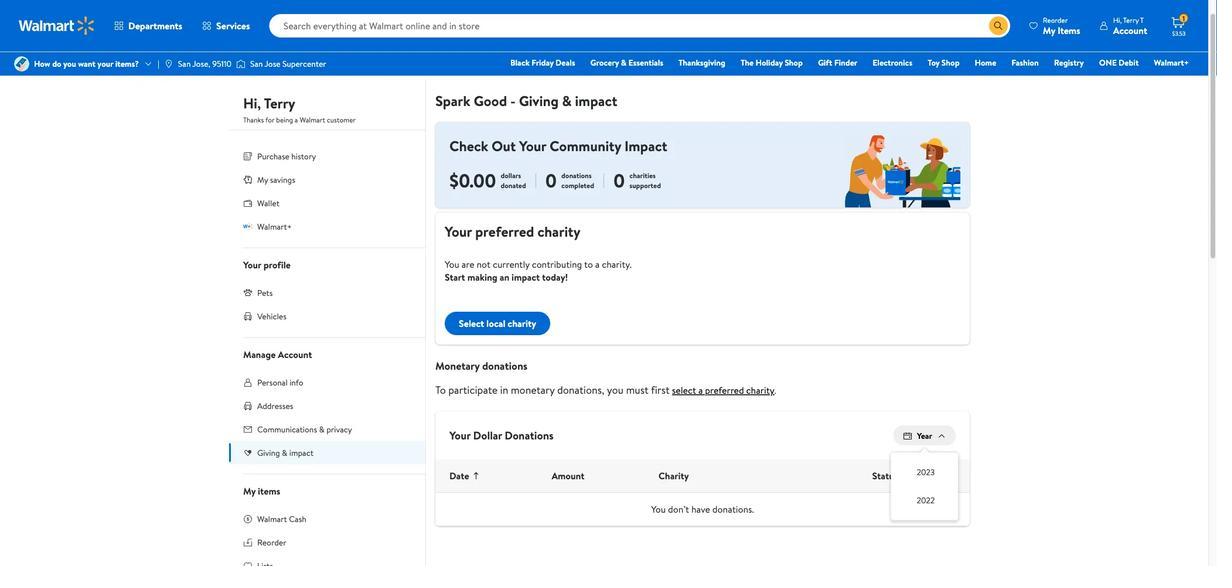 Task type: describe. For each thing, give the bounding box(es) containing it.
icon image for walmart+
[[243, 222, 253, 231]]

& for privacy
[[319, 424, 325, 435]]

hi, for account
[[1114, 15, 1122, 25]]

thanksgiving link
[[674, 56, 731, 69]]

san jose, 95110
[[178, 58, 232, 69]]

hi, for thanks for being a walmart customer
[[243, 93, 261, 113]]

grocery
[[591, 57, 619, 68]]

.
[[775, 385, 776, 396]]

your dollar donations
[[450, 428, 554, 443]]

reorder for reorder
[[257, 537, 286, 548]]

donations for monetary
[[482, 359, 528, 373]]

reorder for reorder my items
[[1043, 15, 1068, 25]]

donations.
[[713, 503, 754, 516]]

electronics
[[873, 57, 913, 68]]

pets link
[[229, 281, 426, 305]]

you for you don't have donations.
[[651, 503, 666, 516]]

0 charities supported
[[614, 168, 661, 194]]

vehicles
[[257, 310, 287, 322]]

how
[[34, 58, 50, 69]]

my savings link
[[229, 168, 426, 191]]

essentials
[[629, 57, 664, 68]]

0 vertical spatial walmart+ link
[[1149, 56, 1195, 69]]

deals
[[556, 57, 575, 68]]

completed
[[562, 181, 594, 191]]

1 vertical spatial walmart+ link
[[229, 215, 426, 238]]

being
[[276, 115, 293, 125]]

one debit
[[1100, 57, 1139, 68]]

communications
[[257, 424, 317, 435]]

black
[[511, 57, 530, 68]]

my for my items
[[243, 484, 256, 497]]

reorder link
[[229, 531, 426, 554]]

$0.00 dollars donated
[[450, 168, 526, 194]]

friday
[[532, 57, 554, 68]]

hi, terry link
[[243, 93, 295, 118]]

& for impact
[[282, 447, 287, 458]]

thanksgiving
[[679, 57, 726, 68]]

holiday
[[756, 57, 783, 68]]

charity inside to participate in monetary donations, you must first select a preferred charity .
[[747, 384, 775, 397]]

your right the out
[[519, 136, 547, 156]]

charity for select local charity
[[508, 317, 536, 330]]

your for your preferred charity
[[445, 222, 472, 241]]

hi, terry thanks for being a walmart customer
[[243, 93, 356, 125]]

0 vertical spatial giving
[[519, 91, 559, 110]]

want
[[78, 58, 96, 69]]

amount
[[552, 470, 585, 483]]

are
[[462, 258, 475, 271]]

clear search field text image
[[975, 21, 985, 31]]

0 horizontal spatial walmart+
[[257, 221, 292, 232]]

walmart cash link
[[229, 507, 426, 531]]

to participate in monetary donations, you must first select a preferred charity .
[[436, 383, 776, 397]]

0 horizontal spatial you
[[63, 58, 76, 69]]

1 vertical spatial walmart
[[257, 513, 287, 525]]

registry
[[1054, 57, 1084, 68]]

select a preferred charity button
[[670, 383, 775, 397]]

the holiday shop
[[741, 57, 803, 68]]

dollar
[[473, 428, 502, 443]]

2 horizontal spatial impact
[[575, 91, 618, 110]]

personal info link
[[229, 371, 426, 394]]

communications & privacy
[[257, 424, 352, 435]]

donations for 0
[[562, 171, 592, 181]]

change filter by year element
[[901, 462, 949, 511]]

dollars
[[501, 171, 521, 181]]

charity
[[659, 470, 689, 483]]

savings
[[270, 174, 295, 185]]

donated
[[501, 181, 526, 191]]

select
[[672, 384, 696, 397]]

& down deals
[[562, 91, 572, 110]]

charity for your preferred charity
[[538, 222, 581, 241]]

first
[[651, 383, 670, 397]]

personal info
[[257, 377, 303, 388]]

1 horizontal spatial good
[[474, 91, 507, 110]]

0 vertical spatial good
[[319, 58, 339, 69]]

cash
[[289, 513, 307, 525]]

addresses
[[257, 400, 293, 412]]

impact
[[625, 136, 668, 156]]

electronics link
[[868, 56, 918, 69]]

local
[[487, 317, 506, 330]]

purchase history
[[257, 150, 316, 162]]

1 shop from the left
[[785, 57, 803, 68]]

my account / spark good
[[243, 58, 339, 69]]

/
[[289, 58, 292, 69]]

out
[[492, 136, 516, 156]]

check
[[450, 136, 488, 156]]

$0.00
[[450, 168, 496, 194]]

fashion link
[[1007, 56, 1044, 69]]

must
[[626, 383, 649, 397]]

year
[[917, 430, 933, 442]]

2023
[[917, 467, 935, 478]]

hi, terry t account
[[1114, 15, 1148, 37]]

gift
[[818, 57, 833, 68]]

account
[[256, 58, 284, 69]]

a inside you are not currently contributing to a charity. start making an impact today!
[[595, 258, 600, 271]]

my account link
[[243, 58, 284, 69]]

departments button
[[104, 12, 192, 40]]

personal
[[257, 377, 288, 388]]

Search search field
[[269, 14, 1010, 38]]

manage account
[[243, 348, 312, 361]]

not
[[477, 258, 491, 271]]

1
[[1183, 13, 1185, 23]]

purchase
[[257, 150, 290, 162]]

status
[[873, 470, 898, 483]]

my savings
[[257, 174, 295, 185]]

2022
[[917, 495, 935, 506]]

vehicles link
[[229, 305, 426, 328]]

95110
[[212, 58, 232, 69]]



Task type: locate. For each thing, give the bounding box(es) containing it.
& right "grocery"
[[621, 57, 627, 68]]

1 icon image from the top
[[243, 175, 253, 184]]

giving & impact link
[[229, 441, 426, 465]]

giving down communications at the bottom left of the page
[[257, 447, 280, 458]]

walmart inside hi, terry thanks for being a walmart customer
[[300, 115, 325, 125]]

addresses link
[[229, 394, 426, 418]]

0 horizontal spatial 0
[[546, 168, 557, 194]]

you inside monetarydonations element
[[607, 383, 624, 397]]

1 vertical spatial good
[[474, 91, 507, 110]]

1 vertical spatial you
[[607, 383, 624, 397]]

0 vertical spatial donations
[[562, 171, 592, 181]]

icon image for pets
[[243, 288, 253, 297]]

1 horizontal spatial spark
[[436, 91, 471, 110]]

2 icon image from the top
[[243, 222, 253, 231]]

date
[[450, 470, 469, 483]]

select
[[459, 317, 484, 330]]

0 horizontal spatial san
[[178, 58, 191, 69]]

my for my account / spark good
[[243, 58, 254, 69]]

spark up "check" at top
[[436, 91, 471, 110]]

my for my savings
[[257, 174, 268, 185]]

0 vertical spatial you
[[63, 58, 76, 69]]

0 horizontal spatial charity
[[508, 317, 536, 330]]

you left must
[[607, 383, 624, 397]]

grocery & essentials
[[591, 57, 664, 68]]

pets
[[257, 287, 273, 298]]

2 vertical spatial charity
[[747, 384, 775, 397]]

walmart+ down $3.53
[[1154, 57, 1189, 68]]

 image right 95110
[[236, 58, 246, 70]]

today!
[[542, 271, 568, 284]]

0 horizontal spatial good
[[319, 58, 339, 69]]

search icon image
[[994, 21, 1003, 30]]

a inside to participate in monetary donations, you must first select a preferred charity .
[[699, 384, 703, 397]]

0 vertical spatial charity
[[538, 222, 581, 241]]

reorder down walmart cash
[[257, 537, 286, 548]]

charity.
[[602, 258, 632, 271]]

monetarydonations element
[[436, 345, 970, 397]]

terry inside hi, terry t account
[[1124, 15, 1139, 25]]

my items
[[243, 484, 280, 497]]

donations inside 0 donations completed
[[562, 171, 592, 181]]

1 horizontal spatial preferred
[[705, 384, 744, 397]]

shop right holiday
[[785, 57, 803, 68]]

1 horizontal spatial a
[[595, 258, 600, 271]]

 image for how
[[14, 56, 29, 72]]

icon image
[[243, 175, 253, 184], [243, 222, 253, 231], [243, 288, 253, 297]]

san for san jose, 95110
[[178, 58, 191, 69]]

1 vertical spatial donations
[[482, 359, 528, 373]]

 image for san
[[236, 58, 246, 70]]

Walmart Site-Wide search field
[[269, 14, 1010, 38]]

0 vertical spatial account
[[1114, 24, 1148, 37]]

&
[[621, 57, 627, 68], [562, 91, 572, 110], [319, 424, 325, 435], [282, 447, 287, 458]]

san left jose
[[250, 58, 263, 69]]

impact down "grocery"
[[575, 91, 618, 110]]

impact
[[575, 91, 618, 110], [512, 271, 540, 284], [289, 447, 314, 458]]

1 vertical spatial you
[[651, 503, 666, 516]]

charities
[[630, 171, 656, 181]]

reorder
[[1043, 15, 1068, 25], [257, 537, 286, 548]]

1 horizontal spatial you
[[651, 503, 666, 516]]

good left -
[[474, 91, 507, 110]]

1 vertical spatial icon image
[[243, 222, 253, 231]]

1 vertical spatial giving
[[257, 447, 280, 458]]

san left jose,
[[178, 58, 191, 69]]

0 horizontal spatial reorder
[[257, 537, 286, 548]]

account up the debit
[[1114, 24, 1148, 37]]

you left don't
[[651, 503, 666, 516]]

fashion
[[1012, 57, 1039, 68]]

san for san jose supercenter
[[250, 58, 263, 69]]

0 horizontal spatial account
[[278, 348, 312, 361]]

a right select at the right of page
[[699, 384, 703, 397]]

walmart+ down wallet
[[257, 221, 292, 232]]

your for your dollar donations
[[450, 428, 471, 443]]

 image
[[164, 59, 173, 69]]

1 horizontal spatial walmart+
[[1154, 57, 1189, 68]]

icon image left pets
[[243, 288, 253, 297]]

you
[[445, 258, 460, 271], [651, 503, 666, 516]]

1 horizontal spatial you
[[607, 383, 624, 397]]

1 horizontal spatial terry
[[1124, 15, 1139, 25]]

icon image up your profile
[[243, 222, 253, 231]]

2 shop from the left
[[942, 57, 960, 68]]

my left items
[[243, 484, 256, 497]]

icon image for my savings
[[243, 175, 253, 184]]

gift finder link
[[813, 56, 863, 69]]

currently
[[493, 258, 530, 271]]

contributing
[[532, 258, 582, 271]]

good right / on the left of the page
[[319, 58, 339, 69]]

1 horizontal spatial  image
[[236, 58, 246, 70]]

0 for 0 donations completed
[[546, 168, 557, 194]]

thanks
[[243, 115, 264, 125]]

supported
[[630, 181, 661, 191]]

the
[[741, 57, 754, 68]]

you for you are not currently contributing to a charity. start making an impact today!
[[445, 258, 460, 271]]

hi,
[[1114, 15, 1122, 25], [243, 93, 261, 113]]

0 vertical spatial hi,
[[1114, 15, 1122, 25]]

walmart image
[[19, 16, 95, 35]]

walmart+ link down my savings link
[[229, 215, 426, 238]]

to
[[436, 383, 446, 397]]

preferred right select at the right of page
[[705, 384, 744, 397]]

good
[[319, 58, 339, 69], [474, 91, 507, 110]]

your left dollar
[[450, 428, 471, 443]]

monetary donations
[[436, 359, 528, 373]]

0 horizontal spatial terry
[[264, 93, 295, 113]]

a right to
[[595, 258, 600, 271]]

2 horizontal spatial charity
[[747, 384, 775, 397]]

preferred inside to participate in monetary donations, you must first select a preferred charity .
[[705, 384, 744, 397]]

finder
[[835, 57, 858, 68]]

impact inside you are not currently contributing to a charity. start making an impact today!
[[512, 271, 540, 284]]

0
[[546, 168, 557, 194], [614, 168, 625, 194]]

0 horizontal spatial shop
[[785, 57, 803, 68]]

start
[[445, 271, 465, 284]]

services
[[216, 19, 250, 32]]

to
[[584, 258, 593, 271]]

icon image inside pets link
[[243, 288, 253, 297]]

date button
[[440, 460, 490, 493]]

2 horizontal spatial a
[[699, 384, 703, 397]]

2 vertical spatial icon image
[[243, 288, 253, 297]]

2 0 from the left
[[614, 168, 625, 194]]

1 vertical spatial impact
[[512, 271, 540, 284]]

walmart right being
[[300, 115, 325, 125]]

0 vertical spatial impact
[[575, 91, 618, 110]]

1 horizontal spatial 0
[[614, 168, 625, 194]]

terry for account
[[1124, 15, 1139, 25]]

1 vertical spatial reorder
[[257, 537, 286, 548]]

wallet
[[257, 197, 280, 209]]

a
[[295, 115, 298, 125], [595, 258, 600, 271], [699, 384, 703, 397]]

reorder inside 'reorder my items'
[[1043, 15, 1068, 25]]

0 for 0 charities supported
[[614, 168, 625, 194]]

terry inside hi, terry thanks for being a walmart customer
[[264, 93, 295, 113]]

2 san from the left
[[250, 58, 263, 69]]

privacy
[[327, 424, 352, 435]]

0 vertical spatial reorder
[[1043, 15, 1068, 25]]

jose
[[265, 58, 281, 69]]

1 san from the left
[[178, 58, 191, 69]]

reorder up registry link
[[1043, 15, 1068, 25]]

walmart left cash
[[257, 513, 287, 525]]

0 horizontal spatial a
[[295, 115, 298, 125]]

3 icon image from the top
[[243, 288, 253, 297]]

1 vertical spatial charity
[[508, 317, 536, 330]]

toy shop link
[[923, 56, 965, 69]]

|
[[158, 58, 159, 69]]

donations
[[505, 428, 554, 443]]

you inside you are not currently contributing to a charity. start making an impact today!
[[445, 258, 460, 271]]

hi, left t
[[1114, 15, 1122, 25]]

1 vertical spatial a
[[595, 258, 600, 271]]

1 vertical spatial account
[[278, 348, 312, 361]]

$3.53
[[1173, 29, 1186, 37]]

in
[[500, 383, 508, 397]]

hi, inside hi, terry thanks for being a walmart customer
[[243, 93, 261, 113]]

info
[[290, 377, 303, 388]]

how do you want your items?
[[34, 58, 139, 69]]

1 horizontal spatial shop
[[942, 57, 960, 68]]

you right "do"
[[63, 58, 76, 69]]

spark right / on the left of the page
[[297, 58, 317, 69]]

0 vertical spatial walmart
[[300, 115, 325, 125]]

my left items on the top right
[[1043, 24, 1056, 37]]

 image left how
[[14, 56, 29, 72]]

communications & privacy link
[[229, 418, 426, 441]]

terry left t
[[1124, 15, 1139, 25]]

impact down communications & privacy
[[289, 447, 314, 458]]

giving right -
[[519, 91, 559, 110]]

your profile
[[243, 258, 291, 271]]

hi, up thanks
[[243, 93, 261, 113]]

0 horizontal spatial walmart
[[257, 513, 287, 525]]

home link
[[970, 56, 1002, 69]]

0 horizontal spatial giving
[[257, 447, 280, 458]]

0 vertical spatial spark
[[297, 58, 317, 69]]

shop
[[785, 57, 803, 68], [942, 57, 960, 68]]

do
[[52, 58, 61, 69]]

 image
[[14, 56, 29, 72], [236, 58, 246, 70]]

gift finder
[[818, 57, 858, 68]]

monetary
[[511, 383, 555, 397]]

2 vertical spatial a
[[699, 384, 703, 397]]

1 vertical spatial preferred
[[705, 384, 744, 397]]

1 vertical spatial terry
[[264, 93, 295, 113]]

1 horizontal spatial charity
[[538, 222, 581, 241]]

year button
[[894, 425, 956, 446]]

& left privacy
[[319, 424, 325, 435]]

toy
[[928, 57, 940, 68]]

your for your profile
[[243, 258, 261, 271]]

my inside 'reorder my items'
[[1043, 24, 1056, 37]]

departments
[[128, 19, 182, 32]]

san
[[178, 58, 191, 69], [250, 58, 263, 69]]

0 vertical spatial icon image
[[243, 175, 253, 184]]

donations down the community
[[562, 171, 592, 181]]

giving
[[519, 91, 559, 110], [257, 447, 280, 458]]

1 horizontal spatial walmart+ link
[[1149, 56, 1195, 69]]

0 horizontal spatial spark
[[297, 58, 317, 69]]

1 vertical spatial walmart+
[[257, 221, 292, 232]]

san jose supercenter
[[250, 58, 326, 69]]

community
[[550, 136, 621, 156]]

a right being
[[295, 115, 298, 125]]

1 horizontal spatial san
[[250, 58, 263, 69]]

0 horizontal spatial walmart+ link
[[229, 215, 426, 238]]

2 vertical spatial impact
[[289, 447, 314, 458]]

1 0 from the left
[[546, 168, 557, 194]]

1 horizontal spatial account
[[1114, 24, 1148, 37]]

have
[[692, 503, 710, 516]]

0 vertical spatial walmart+
[[1154, 57, 1189, 68]]

you left "are"
[[445, 258, 460, 271]]

1 horizontal spatial giving
[[519, 91, 559, 110]]

account
[[1114, 24, 1148, 37], [278, 348, 312, 361]]

terry up being
[[264, 93, 295, 113]]

walmart+ link down $3.53
[[1149, 56, 1195, 69]]

donations up in
[[482, 359, 528, 373]]

& down communications at the bottom left of the page
[[282, 447, 287, 458]]

& for essentials
[[621, 57, 627, 68]]

one debit link
[[1094, 56, 1144, 69]]

your
[[519, 136, 547, 156], [445, 222, 472, 241], [243, 258, 261, 271], [450, 428, 471, 443]]

hi, inside hi, terry t account
[[1114, 15, 1122, 25]]

1 vertical spatial hi,
[[243, 93, 261, 113]]

1 horizontal spatial impact
[[512, 271, 540, 284]]

1 horizontal spatial donations
[[562, 171, 592, 181]]

supercenter
[[283, 58, 326, 69]]

terry for for
[[264, 93, 295, 113]]

0 left charities
[[614, 168, 625, 194]]

1 vertical spatial spark
[[436, 91, 471, 110]]

a inside hi, terry thanks for being a walmart customer
[[295, 115, 298, 125]]

preferred up currently on the top left of the page
[[475, 222, 534, 241]]

0 horizontal spatial donations
[[482, 359, 528, 373]]

1 horizontal spatial walmart
[[300, 115, 325, 125]]

your up "are"
[[445, 222, 472, 241]]

0 vertical spatial a
[[295, 115, 298, 125]]

0 horizontal spatial  image
[[14, 56, 29, 72]]

your left "profile"
[[243, 258, 261, 271]]

walmart
[[300, 115, 325, 125], [257, 513, 287, 525]]

shop right toy
[[942, 57, 960, 68]]

my left account
[[243, 58, 254, 69]]

spark
[[297, 58, 317, 69], [436, 91, 471, 110]]

0 left the completed
[[546, 168, 557, 194]]

icon image left my savings
[[243, 175, 253, 184]]

0 vertical spatial preferred
[[475, 222, 534, 241]]

charity inside button
[[508, 317, 536, 330]]

walmart cash
[[257, 513, 307, 525]]

1 horizontal spatial hi,
[[1114, 15, 1122, 25]]

0 horizontal spatial you
[[445, 258, 460, 271]]

0 horizontal spatial preferred
[[475, 222, 534, 241]]

0 horizontal spatial impact
[[289, 447, 314, 458]]

debit
[[1119, 57, 1139, 68]]

items
[[258, 484, 280, 497]]

-
[[511, 91, 516, 110]]

0 vertical spatial you
[[445, 258, 460, 271]]

impact right the 'an'
[[512, 271, 540, 284]]

account up info
[[278, 348, 312, 361]]

history
[[292, 150, 316, 162]]

0 vertical spatial terry
[[1124, 15, 1139, 25]]

wallet link
[[229, 191, 426, 215]]

icon image inside my savings link
[[243, 175, 253, 184]]

0 horizontal spatial hi,
[[243, 93, 261, 113]]

1 horizontal spatial reorder
[[1043, 15, 1068, 25]]

walmart+
[[1154, 57, 1189, 68], [257, 221, 292, 232]]

my left savings
[[257, 174, 268, 185]]

giving & impact
[[257, 447, 314, 458]]



Task type: vqa. For each thing, say whether or not it's contained in the screenshot.
Your related to Your preferred charity
yes



